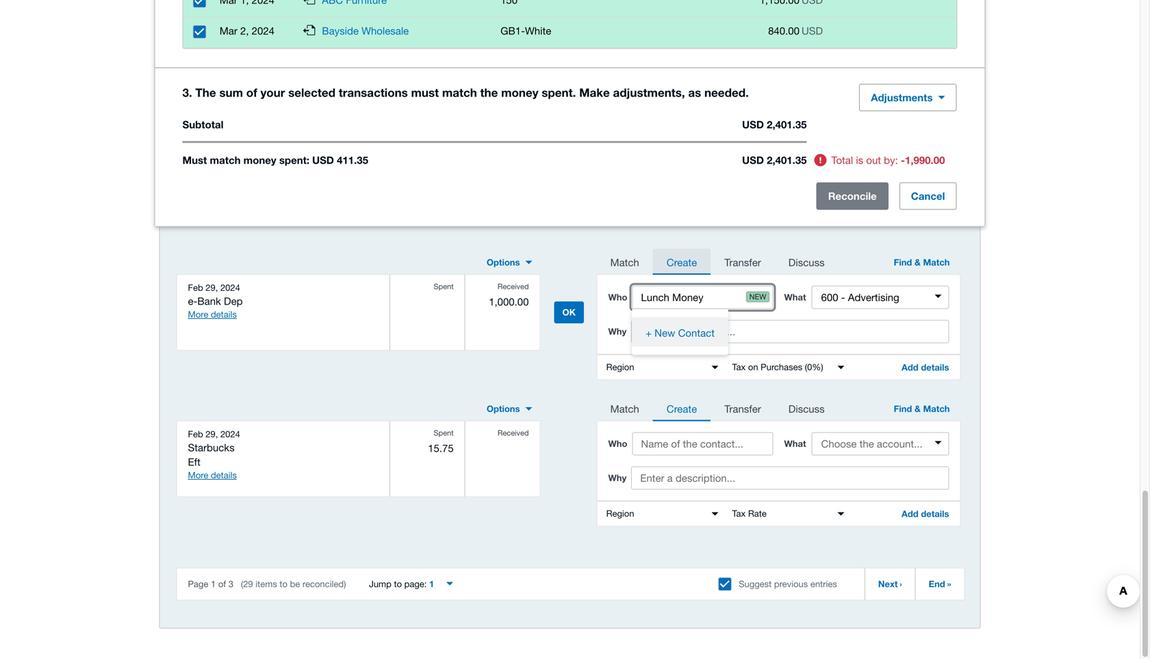 Task type: locate. For each thing, give the bounding box(es) containing it.
more down e-
[[188, 309, 209, 320]]

add for e-bank dep
[[902, 362, 919, 373]]

received 1,000.00
[[489, 282, 529, 308]]

0 vertical spatial more
[[188, 309, 209, 320]]

29, for eft
[[206, 429, 218, 440]]

1 usd 2,401.35 from the top
[[743, 118, 807, 131]]

find & match
[[894, 257, 951, 268], [894, 404, 951, 414]]

1 transfer link from the top
[[711, 249, 775, 275]]

1 vertical spatial match link
[[597, 396, 653, 422]]

0 vertical spatial more details button
[[188, 309, 237, 321]]

more inside feb 29, 2024 starbucks eft more details
[[188, 470, 209, 481]]

2 add details from the top
[[902, 509, 950, 520]]

1 vertical spatial find & match
[[894, 404, 951, 414]]

0 vertical spatial enter a description... text field
[[632, 320, 950, 344]]

2 more from the top
[[188, 470, 209, 481]]

1 horizontal spatial of
[[246, 86, 257, 99]]

1 vertical spatial options
[[487, 404, 520, 414]]

money right 'must'
[[244, 154, 277, 166]]

0 vertical spatial who
[[609, 292, 628, 303]]

add details
[[902, 362, 950, 373], [902, 509, 950, 520]]

0 vertical spatial name of the contact... text field
[[633, 286, 774, 309]]

more details button down bank
[[188, 309, 237, 321]]

1 vertical spatial enter a description... text field
[[632, 467, 950, 490]]

Name of the contact... text field
[[633, 286, 774, 309], [633, 433, 774, 456]]

1 vertical spatial name of the contact... text field
[[633, 433, 774, 456]]

0 vertical spatial find
[[894, 257, 913, 268]]

1 vertical spatial add details link
[[891, 502, 961, 526]]

new
[[655, 327, 676, 339]]

1 enter a description... text field from the top
[[632, 320, 950, 344]]

1 more from the top
[[188, 309, 209, 320]]

0 vertical spatial add details link
[[891, 355, 961, 380]]

create
[[667, 257, 698, 269], [667, 403, 698, 415]]

-
[[901, 154, 906, 166]]

options for starbucks
[[487, 404, 520, 414]]

0 vertical spatial add details
[[902, 362, 950, 373]]

1 vertical spatial what
[[785, 439, 807, 449]]

0 vertical spatial 2024
[[252, 25, 275, 37]]

1 find & match link from the top
[[882, 249, 961, 275]]

0 horizontal spatial spent
[[279, 154, 307, 166]]

2 add from the top
[[902, 509, 919, 520]]

& for starbucks
[[915, 404, 921, 414]]

the
[[481, 86, 498, 99]]

options button for e-bank dep
[[479, 252, 541, 274]]

0 horizontal spatial of
[[218, 579, 226, 590]]

2024
[[252, 25, 275, 37], [221, 283, 240, 293], [221, 429, 240, 440]]

2 add details link from the top
[[891, 502, 961, 526]]

1 add from the top
[[902, 362, 919, 373]]

make
[[580, 86, 610, 99]]

cancel
[[912, 190, 946, 202]]

2 29, from the top
[[206, 429, 218, 440]]

match left the
[[442, 86, 477, 99]]

1 horizontal spatial money
[[502, 86, 539, 99]]

0 horizontal spatial to
[[280, 579, 288, 590]]

2 & from the top
[[915, 404, 921, 414]]

what for e-bank dep
[[785, 292, 807, 303]]

2 received from the top
[[498, 429, 529, 438]]

spent 15.75
[[428, 429, 454, 454]]

1,000.00
[[489, 296, 529, 308]]

1 vertical spatial choose the account... text field
[[814, 434, 948, 455]]

1 find & match from the top
[[894, 257, 951, 268]]

feb
[[188, 283, 203, 293], [188, 429, 203, 440]]

1 received from the top
[[498, 282, 529, 291]]

1 vertical spatial feb
[[188, 429, 203, 440]]

2 create link from the top
[[653, 396, 711, 422]]

spent
[[542, 86, 573, 99], [279, 154, 307, 166]]

29, up bank
[[206, 283, 218, 293]]

1 vertical spatial create link
[[653, 396, 711, 422]]

bank
[[198, 295, 221, 307]]

1 vertical spatial add details
[[902, 509, 950, 520]]

cancel button
[[900, 183, 957, 210]]

1 horizontal spatial to
[[394, 579, 402, 590]]

0 horizontal spatial match
[[210, 154, 241, 166]]

2 transfer from the top
[[725, 403, 762, 415]]

1 create link from the top
[[653, 249, 711, 275]]

1 feb from the top
[[188, 283, 203, 293]]

0 vertical spatial find & match
[[894, 257, 951, 268]]

your
[[261, 86, 285, 99]]

2 who from the top
[[609, 439, 628, 449]]

2024 right 2,
[[252, 25, 275, 37]]

spent left usd 411.35
[[279, 154, 307, 166]]

2 why from the top
[[609, 473, 627, 484]]

2024 up starbucks
[[221, 429, 240, 440]]

transfer for starbucks
[[725, 403, 762, 415]]

out
[[867, 154, 882, 166]]

discuss
[[789, 257, 825, 269], [789, 403, 825, 415]]

by:
[[885, 154, 899, 166]]

2 match link from the top
[[597, 396, 653, 422]]

find & match for starbucks
[[894, 404, 951, 414]]

wholesale
[[362, 25, 409, 37]]

create for starbucks
[[667, 403, 698, 415]]

1 horizontal spatial spent
[[542, 86, 573, 99]]

end
[[929, 579, 946, 590]]

None checkbox
[[193, 0, 207, 8], [193, 25, 207, 39], [193, 0, 207, 8], [193, 25, 207, 39]]

2 vertical spatial 2024
[[221, 429, 240, 440]]

find
[[894, 257, 913, 268], [894, 404, 913, 414]]

as
[[689, 86, 702, 99]]

usd 2,401.35 down needed.
[[743, 118, 807, 131]]

add details for e-bank dep
[[902, 362, 950, 373]]

1 vertical spatial more details button
[[188, 470, 237, 482]]

money
[[502, 86, 539, 99], [244, 154, 277, 166]]

find for starbucks
[[894, 404, 913, 414]]

2024 up the "dep"
[[221, 283, 240, 293]]

0 vertical spatial spent
[[434, 282, 454, 291]]

1 add details link from the top
[[891, 355, 961, 380]]

e-
[[188, 295, 198, 307]]

2024 for feb 29, 2024 e-bank dep more details
[[221, 283, 240, 293]]

0 vertical spatial create
[[667, 257, 698, 269]]

2 options button from the top
[[479, 398, 541, 420]]

1 transfer from the top
[[725, 257, 762, 269]]

mar 2, 2024
[[220, 25, 275, 37]]

0 vertical spatial of
[[246, 86, 257, 99]]

add details link for e-bank dep
[[891, 355, 961, 380]]

&
[[915, 257, 921, 268], [915, 404, 921, 414]]

1 add details from the top
[[902, 362, 950, 373]]

transactions
[[339, 86, 408, 99]]

2 create from the top
[[667, 403, 698, 415]]

2 options from the top
[[487, 404, 520, 414]]

2 name of the contact... text field from the top
[[633, 433, 774, 456]]

0 vertical spatial what
[[785, 292, 807, 303]]

received
[[498, 282, 529, 291], [498, 429, 529, 438]]

1 vertical spatial 2024
[[221, 283, 240, 293]]

0 vertical spatial &
[[915, 257, 921, 268]]

1 options button from the top
[[479, 252, 541, 274]]

details
[[211, 309, 237, 320], [922, 362, 950, 373], [211, 470, 237, 481], [922, 509, 950, 520]]

1 create from the top
[[667, 257, 698, 269]]

1 discuss link from the top
[[775, 249, 839, 275]]

usd 2,401.35
[[743, 118, 807, 131], [743, 154, 807, 166]]

1 why from the top
[[609, 326, 627, 337]]

Choose the account... text field
[[814, 287, 948, 308], [814, 434, 948, 455]]

2 spent from the top
[[434, 429, 454, 438]]

feb up starbucks
[[188, 429, 203, 440]]

2 enter a description... text field from the top
[[632, 467, 950, 490]]

match
[[611, 257, 640, 269], [924, 257, 951, 268], [611, 403, 640, 415], [924, 404, 951, 414]]

0 vertical spatial usd 2,401.35
[[743, 118, 807, 131]]

1 what from the top
[[785, 292, 807, 303]]

2 more details button from the top
[[188, 470, 237, 482]]

1 vertical spatial match
[[210, 154, 241, 166]]

total
[[832, 154, 854, 166]]

1 vertical spatial create
[[667, 403, 698, 415]]

1 vertical spatial options button
[[479, 398, 541, 420]]

what for starbucks
[[785, 439, 807, 449]]

0 vertical spatial find & match link
[[882, 249, 961, 275]]

0 vertical spatial options
[[487, 257, 520, 268]]

transfer for e-bank dep
[[725, 257, 762, 269]]

& for e-bank dep
[[915, 257, 921, 268]]

bayside wholesale link
[[322, 25, 409, 37]]

money right the
[[502, 86, 539, 99]]

1 spent from the top
[[434, 282, 454, 291]]

2 what from the top
[[785, 439, 807, 449]]

received for received
[[498, 429, 529, 438]]

1 who from the top
[[609, 292, 628, 303]]

more details button
[[188, 309, 237, 321], [188, 470, 237, 482]]

1 vertical spatial add
[[902, 509, 919, 520]]

Enter a description... text field
[[632, 320, 950, 344], [632, 467, 950, 490]]

add for starbucks
[[902, 509, 919, 520]]

29, inside the feb 29, 2024 e-bank dep more details
[[206, 283, 218, 293]]

None checkbox
[[719, 578, 732, 592]]

2024 inside the feb 29, 2024 e-bank dep more details
[[221, 283, 240, 293]]

1 discuss from the top
[[789, 257, 825, 269]]

1 vertical spatial find & match link
[[882, 396, 961, 422]]

transfer link for e-bank dep
[[711, 249, 775, 275]]

spent left make
[[542, 86, 573, 99]]

options button for starbucks
[[479, 398, 541, 420]]

1 vertical spatial 29,
[[206, 429, 218, 440]]

gb1-
[[501, 25, 525, 37]]

selected
[[288, 86, 336, 99]]

why for starbucks
[[609, 473, 627, 484]]

0 vertical spatial discuss
[[789, 257, 825, 269]]

adjustments
[[872, 91, 933, 104]]

1
[[211, 579, 216, 590]]

1 vertical spatial money
[[244, 154, 277, 166]]

1 vertical spatial discuss
[[789, 403, 825, 415]]

1 options from the top
[[487, 257, 520, 268]]

1 vertical spatial usd 2,401.35
[[743, 154, 807, 166]]

0 vertical spatial transfer
[[725, 257, 762, 269]]

0 vertical spatial discuss link
[[775, 249, 839, 275]]

end link
[[916, 569, 965, 600]]

received for received 1,000.00
[[498, 282, 529, 291]]

feb inside the feb 29, 2024 e-bank dep more details
[[188, 283, 203, 293]]

1 29, from the top
[[206, 283, 218, 293]]

1 vertical spatial who
[[609, 439, 628, 449]]

to left page:
[[394, 579, 402, 590]]

more details button down eft
[[188, 470, 237, 482]]

more
[[188, 309, 209, 320], [188, 470, 209, 481]]

jump to page:
[[369, 579, 427, 590]]

1 match link from the top
[[597, 249, 653, 275]]

details inside feb 29, 2024 starbucks eft more details
[[211, 470, 237, 481]]

white
[[525, 25, 552, 37]]

2 discuss from the top
[[789, 403, 825, 415]]

spent up 15.75
[[434, 429, 454, 438]]

29
[[243, 579, 253, 590]]

0 vertical spatial create link
[[653, 249, 711, 275]]

spent left received 1,000.00
[[434, 282, 454, 291]]

choose the account... text field for e-bank dep
[[814, 287, 948, 308]]

of right sum at the top of the page
[[246, 86, 257, 99]]

29, up starbucks
[[206, 429, 218, 440]]

add details link
[[891, 355, 961, 380], [891, 502, 961, 526]]

options button
[[479, 252, 541, 274], [479, 398, 541, 420]]

to
[[280, 579, 288, 590], [394, 579, 402, 590]]

1 vertical spatial more
[[188, 470, 209, 481]]

29, inside feb 29, 2024 starbucks eft more details
[[206, 429, 218, 440]]

more inside the feb 29, 2024 e-bank dep more details
[[188, 309, 209, 320]]

0 vertical spatial match
[[442, 86, 477, 99]]

find & match link
[[882, 249, 961, 275], [882, 396, 961, 422]]

0 vertical spatial options button
[[479, 252, 541, 274]]

options
[[487, 257, 520, 268], [487, 404, 520, 414]]

add details link for starbucks
[[891, 502, 961, 526]]

1 vertical spatial transfer
[[725, 403, 762, 415]]

2 discuss link from the top
[[775, 396, 839, 422]]

of
[[246, 86, 257, 99], [218, 579, 226, 590]]

new
[[750, 293, 767, 301]]

2 transfer link from the top
[[711, 396, 775, 422]]

None text field
[[600, 355, 726, 380], [726, 502, 852, 526], [600, 355, 726, 380], [726, 502, 852, 526]]

2 find from the top
[[894, 404, 913, 414]]

why for e-bank dep
[[609, 326, 627, 337]]

create link
[[653, 249, 711, 275], [653, 396, 711, 422]]

spent for spent
[[434, 282, 454, 291]]

details inside the feb 29, 2024 e-bank dep more details
[[211, 309, 237, 320]]

transfer
[[725, 257, 762, 269], [725, 403, 762, 415]]

2024 inside feb 29, 2024 starbucks eft more details
[[221, 429, 240, 440]]

0 vertical spatial received
[[498, 282, 529, 291]]

eft
[[188, 456, 201, 468]]

1 vertical spatial spent
[[279, 154, 307, 166]]

1 vertical spatial why
[[609, 473, 627, 484]]

why
[[609, 326, 627, 337], [609, 473, 627, 484]]

match link
[[597, 249, 653, 275], [597, 396, 653, 422]]

1 vertical spatial received
[[498, 429, 529, 438]]

jump
[[369, 579, 392, 590]]

feb 29, 2024 e-bank dep more details
[[188, 283, 243, 320]]

feb inside feb 29, 2024 starbucks eft more details
[[188, 429, 203, 440]]

2 choose the account... text field from the top
[[814, 434, 948, 455]]

1 vertical spatial find
[[894, 404, 913, 414]]

0 vertical spatial match link
[[597, 249, 653, 275]]

find & match link for e-bank dep
[[882, 249, 961, 275]]

page:
[[405, 579, 427, 590]]

1 find from the top
[[894, 257, 913, 268]]

feb up e-
[[188, 283, 203, 293]]

1 vertical spatial discuss link
[[775, 396, 839, 422]]

usd 2,401.35 left total
[[743, 154, 807, 166]]

2 find & match link from the top
[[882, 396, 961, 422]]

entries
[[811, 579, 838, 590]]

match link for e-bank dep
[[597, 249, 653, 275]]

0 vertical spatial add
[[902, 362, 919, 373]]

1 choose the account... text field from the top
[[814, 287, 948, 308]]

2 usd 2,401.35 from the top
[[743, 154, 807, 166]]

suggest previous entries
[[739, 579, 838, 590]]

2 feb from the top
[[188, 429, 203, 440]]

0 vertical spatial choose the account... text field
[[814, 287, 948, 308]]

enter a description... text field for e-bank dep
[[632, 320, 950, 344]]

0 vertical spatial why
[[609, 326, 627, 337]]

0 vertical spatial feb
[[188, 283, 203, 293]]

1 & from the top
[[915, 257, 921, 268]]

spent inside spent 15.75
[[434, 429, 454, 438]]

0 vertical spatial transfer link
[[711, 249, 775, 275]]

+
[[646, 327, 652, 339]]

transfer link for starbucks
[[711, 396, 775, 422]]

None text field
[[726, 355, 852, 380], [600, 502, 726, 526], [726, 355, 852, 380], [600, 502, 726, 526]]

discuss link
[[775, 249, 839, 275], [775, 396, 839, 422]]

1 vertical spatial &
[[915, 404, 921, 414]]

to left be
[[280, 579, 288, 590]]

find & match link for starbucks
[[882, 396, 961, 422]]

1 vertical spatial spent
[[434, 429, 454, 438]]

1 vertical spatial transfer link
[[711, 396, 775, 422]]

match right 'must'
[[210, 154, 241, 166]]

what
[[785, 292, 807, 303], [785, 439, 807, 449]]

received inside received 1,000.00
[[498, 282, 529, 291]]

0 vertical spatial 29,
[[206, 283, 218, 293]]

adjustments,
[[613, 86, 685, 99]]

2 find & match from the top
[[894, 404, 951, 414]]

of left '3'
[[218, 579, 226, 590]]

0 vertical spatial money
[[502, 86, 539, 99]]

more down eft
[[188, 470, 209, 481]]



Task type: describe. For each thing, give the bounding box(es) containing it.
choose the account... text field for starbucks
[[814, 434, 948, 455]]

29, for bank
[[206, 283, 218, 293]]

next
[[879, 579, 898, 590]]

feb for starbucks
[[188, 429, 203, 440]]

1 horizontal spatial match
[[442, 86, 477, 99]]

create link for starbucks
[[653, 396, 711, 422]]

gb1-white
[[501, 25, 560, 37]]

who for starbucks
[[609, 439, 628, 449]]

usd
[[802, 25, 824, 37]]

next link
[[865, 569, 916, 600]]

mar
[[220, 25, 238, 37]]

find & match for e-bank dep
[[894, 257, 951, 268]]

bayside wholesale
[[322, 25, 409, 37]]

starbucks
[[188, 442, 235, 454]]

page
[[188, 579, 208, 590]]

discuss link for starbucks
[[775, 396, 839, 422]]

0 vertical spatial spent
[[542, 86, 573, 99]]

2024 for feb 29, 2024 starbucks eft more details
[[221, 429, 240, 440]]

reconciled)
[[303, 579, 346, 590]]

feb for e-
[[188, 283, 203, 293]]

create link for e-bank dep
[[653, 249, 711, 275]]

840.00
[[769, 25, 800, 37]]

usd 411.35
[[312, 154, 369, 166]]

1 name of the contact... text field from the top
[[633, 286, 774, 309]]

needed.
[[705, 86, 749, 99]]

subtotal
[[183, 118, 224, 131]]

enter a description... text field for starbucks
[[632, 467, 950, 490]]

3.
[[183, 86, 192, 99]]

items
[[256, 579, 277, 590]]

1 vertical spatial of
[[218, 579, 226, 590]]

(
[[241, 579, 243, 590]]

.
[[573, 86, 576, 99]]

spent for spent 15.75
[[434, 429, 454, 438]]

discuss for starbucks
[[789, 403, 825, 415]]

be
[[290, 579, 300, 590]]

3. the sum of your selected transactions must match the money spent . make adjustments, as needed.
[[183, 86, 749, 99]]

+ new contact
[[646, 327, 715, 339]]

bayside
[[322, 25, 359, 37]]

who for e-bank dep
[[609, 292, 628, 303]]

1 to from the left
[[280, 579, 288, 590]]

1 more details button from the top
[[188, 309, 237, 321]]

0 horizontal spatial money
[[244, 154, 277, 166]]

discuss link for e-bank dep
[[775, 249, 839, 275]]

must
[[411, 86, 439, 99]]

adjustments button
[[860, 84, 957, 111]]

is
[[857, 154, 864, 166]]

suggest
[[739, 579, 772, 590]]

sum
[[219, 86, 243, 99]]

feb 29, 2024 starbucks eft more details
[[188, 429, 240, 481]]

15.75
[[428, 442, 454, 454]]

match link for starbucks
[[597, 396, 653, 422]]

2024 for mar 2, 2024
[[252, 25, 275, 37]]

the
[[196, 86, 216, 99]]

contact
[[679, 327, 715, 339]]

1,990.00
[[906, 154, 946, 166]]

create for e-bank dep
[[667, 257, 698, 269]]

reconcile link
[[817, 183, 889, 210]]

must
[[183, 154, 207, 166]]

discuss for e-bank dep
[[789, 257, 825, 269]]

2 to from the left
[[394, 579, 402, 590]]

ok
[[563, 307, 576, 318]]

reconcile
[[829, 190, 877, 202]]

previous
[[775, 579, 809, 590]]

add details for starbucks
[[902, 509, 950, 520]]

find for e-bank dep
[[894, 257, 913, 268]]

3
[[229, 579, 234, 590]]

2,
[[240, 25, 249, 37]]

dep
[[224, 295, 243, 307]]

ok link
[[555, 302, 584, 324]]

must match money spent usd 411.35
[[183, 154, 369, 166]]

options for e-bank dep
[[487, 257, 520, 268]]

page 1 of 3 ( 29 items to be reconciled)
[[188, 579, 349, 590]]

840.00 usd
[[769, 25, 824, 37]]

total is out by: -1,990.00
[[832, 154, 946, 166]]



Task type: vqa. For each thing, say whether or not it's contained in the screenshot.
more save options... image
no



